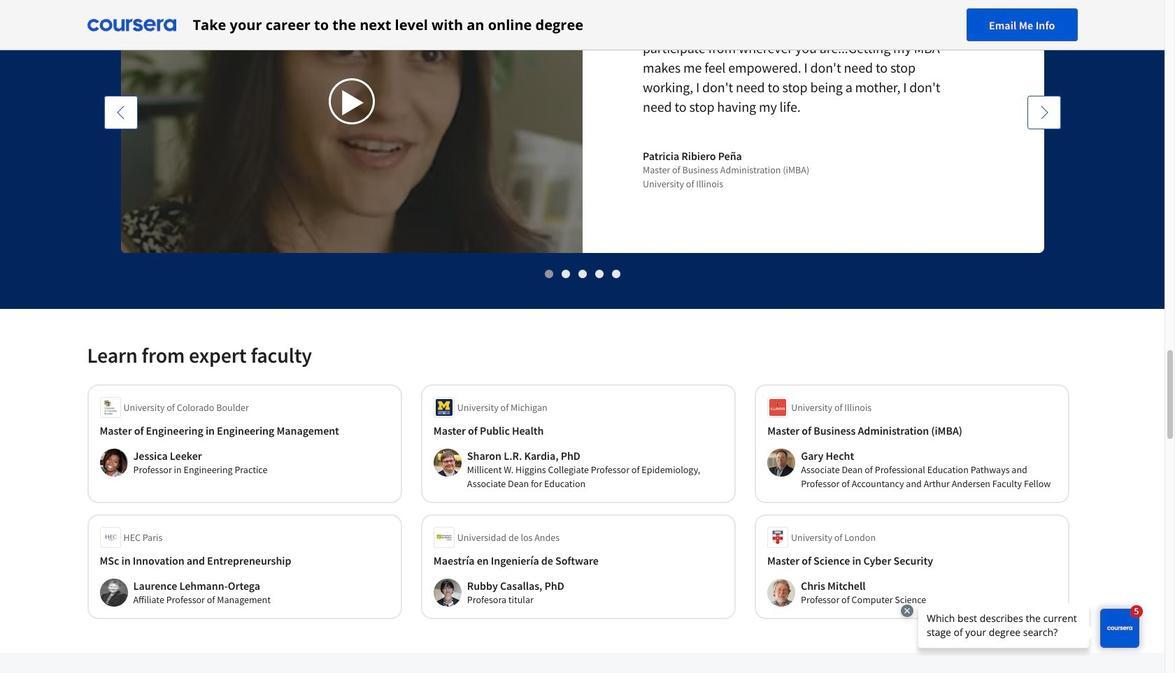 Task type: locate. For each thing, give the bounding box(es) containing it.
coursera image
[[87, 14, 176, 36]]

previous image
[[114, 106, 128, 120]]

slides element
[[87, 267, 1078, 281]]



Task type: vqa. For each thing, say whether or not it's contained in the screenshot.
'next testimonial' element
yes



Task type: describe. For each thing, give the bounding box(es) containing it.
previous testimonial element
[[104, 96, 137, 489]]

next testimonial element
[[1027, 96, 1061, 489]]

next image
[[1037, 106, 1051, 120]]



